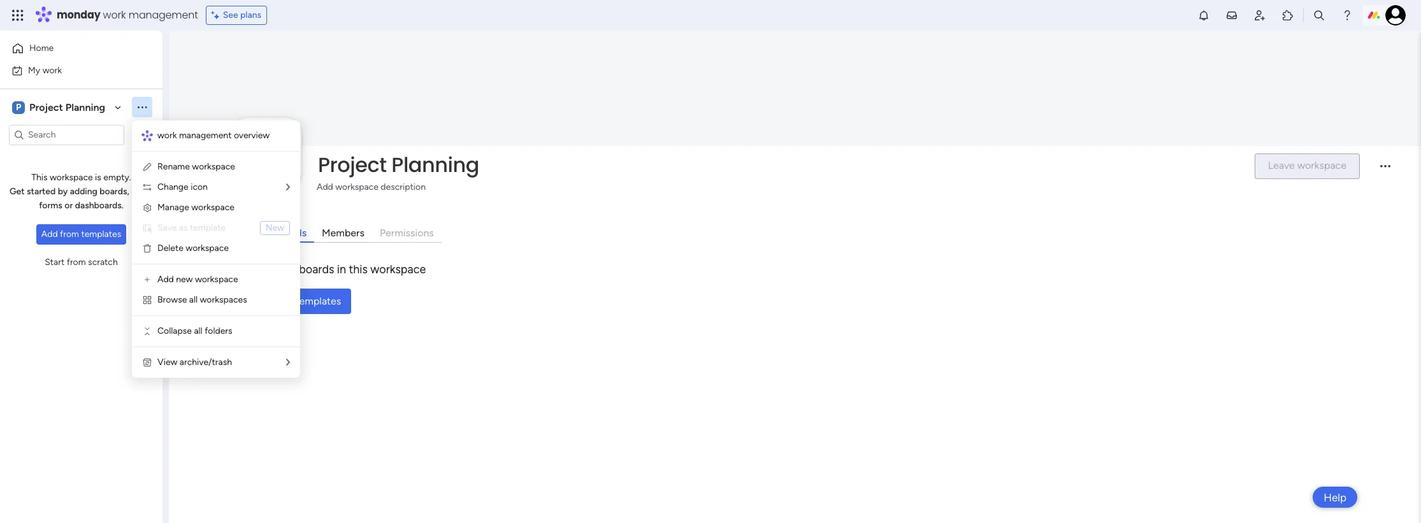 Task type: vqa. For each thing, say whether or not it's contained in the screenshot.
View
yes



Task type: describe. For each thing, give the bounding box(es) containing it.
1 vertical spatial add from templates button
[[240, 289, 351, 314]]

workspace for this
[[50, 172, 93, 183]]

empty.
[[103, 172, 131, 183]]

rename workspace image
[[142, 162, 152, 172]]

monday
[[57, 8, 100, 22]]

home
[[29, 43, 54, 54]]

as
[[179, 222, 188, 233]]

add new workspace
[[157, 274, 238, 285]]

manage
[[157, 202, 189, 213]]

from inside button
[[67, 257, 86, 268]]

new
[[176, 274, 193, 285]]

manage workspace
[[157, 202, 235, 213]]

invite members image
[[1254, 9, 1267, 22]]

this
[[31, 172, 48, 183]]

save
[[157, 222, 177, 233]]

change icon image
[[142, 182, 152, 193]]

view archive/trash
[[157, 357, 232, 368]]

scratch
[[88, 257, 118, 268]]

all for collapse
[[194, 326, 203, 337]]

all for browse
[[189, 295, 198, 305]]

template
[[190, 222, 226, 233]]

delete workspace
[[157, 243, 229, 254]]

v2 ellipsis image
[[1381, 165, 1391, 176]]

workspace down the permissions
[[371, 262, 426, 276]]

help
[[1324, 491, 1347, 504]]

workspace for manage
[[191, 202, 235, 213]]

overview
[[234, 130, 270, 141]]

templates for add from templates 'button' to the bottom
[[296, 295, 341, 307]]

collapse
[[157, 326, 192, 337]]

view
[[157, 357, 177, 368]]

my
[[28, 65, 40, 76]]

my work button
[[8, 60, 137, 81]]

boards,
[[100, 186, 129, 197]]

save as template
[[157, 222, 226, 233]]

start
[[45, 257, 65, 268]]

work for my
[[42, 65, 62, 76]]

recent
[[240, 227, 273, 239]]

browse all workspaces
[[157, 295, 247, 305]]

Search in workspace field
[[27, 127, 106, 142]]

collapse all folders
[[157, 326, 232, 337]]

list arrow image
[[286, 183, 290, 192]]

you have 0 boards in this workspace
[[240, 262, 426, 276]]

0
[[289, 262, 296, 276]]

add right add new workspace image
[[157, 274, 174, 285]]

management inside menu
[[179, 130, 232, 141]]

workspace for delete
[[186, 243, 229, 254]]

workspace options image
[[136, 101, 149, 114]]

in
[[337, 262, 346, 276]]

folders
[[205, 326, 232, 337]]

collapse all folders image
[[142, 326, 152, 337]]

see plans button
[[206, 6, 267, 25]]

select product image
[[11, 9, 24, 22]]

add down you
[[250, 295, 269, 307]]

0 vertical spatial management
[[129, 8, 198, 22]]

menu item containing save as template
[[142, 221, 290, 236]]

browse
[[157, 295, 187, 305]]

icon
[[191, 182, 208, 193]]

permissions
[[380, 227, 434, 239]]

my work
[[28, 65, 62, 76]]

browse all workspaces image
[[142, 295, 152, 305]]

planning inside workspace selection element
[[65, 101, 105, 113]]

docs,
[[131, 186, 153, 197]]

notifications image
[[1198, 9, 1211, 22]]

start from scratch button
[[40, 252, 123, 273]]

help image
[[1341, 9, 1354, 22]]

is
[[95, 172, 101, 183]]

workspaces
[[200, 295, 247, 305]]

add new workspace image
[[142, 275, 152, 285]]

monday work management
[[57, 8, 198, 22]]

home button
[[8, 38, 137, 59]]



Task type: locate. For each thing, give the bounding box(es) containing it.
plans
[[240, 10, 261, 20]]

0 vertical spatial project
[[29, 101, 63, 113]]

1 vertical spatial work
[[42, 65, 62, 76]]

templates for the topmost add from templates 'button'
[[81, 229, 121, 240]]

work management overview
[[157, 130, 270, 141]]

rename
[[157, 161, 190, 172]]

all left folders
[[194, 326, 203, 337]]

add
[[317, 181, 333, 192], [41, 229, 58, 240], [157, 274, 174, 285], [250, 295, 269, 307]]

list arrow image
[[286, 358, 290, 367]]

by
[[58, 186, 68, 197]]

workspace selection element
[[12, 100, 107, 115]]

1 vertical spatial from
[[67, 257, 86, 268]]

planning
[[65, 101, 105, 113], [392, 150, 479, 179]]

view archive/trash image
[[142, 358, 152, 368]]

work for monday
[[103, 8, 126, 22]]

add from templates down 0
[[250, 295, 341, 307]]

1 vertical spatial management
[[179, 130, 232, 141]]

see
[[223, 10, 238, 20]]

menu
[[132, 120, 300, 378]]

all down the add new workspace
[[189, 295, 198, 305]]

boards right 0
[[299, 262, 334, 276]]

2 vertical spatial work
[[157, 130, 177, 141]]

forms
[[39, 200, 62, 211]]

menu item
[[142, 221, 290, 236]]

2 vertical spatial from
[[271, 295, 293, 307]]

1 horizontal spatial templates
[[296, 295, 341, 307]]

work right the 'monday'
[[103, 8, 126, 22]]

started
[[27, 186, 56, 197]]

add from templates button up the "start from scratch"
[[36, 224, 126, 245]]

1 horizontal spatial planning
[[392, 150, 479, 179]]

project inside workspace selection element
[[29, 101, 63, 113]]

archive/trash
[[180, 357, 232, 368]]

0 vertical spatial templates
[[81, 229, 121, 240]]

1 vertical spatial project planning
[[318, 150, 479, 179]]

templates
[[81, 229, 121, 240], [296, 295, 341, 307]]

help button
[[1313, 487, 1358, 508]]

workspace for add
[[335, 181, 379, 192]]

0 horizontal spatial templates
[[81, 229, 121, 240]]

management
[[129, 8, 198, 22], [179, 130, 232, 141]]

you
[[240, 262, 259, 276]]

1 vertical spatial planning
[[392, 150, 479, 179]]

1 horizontal spatial project
[[318, 150, 387, 179]]

2 horizontal spatial work
[[157, 130, 177, 141]]

from right the start
[[67, 257, 86, 268]]

project
[[29, 101, 63, 113], [318, 150, 387, 179]]

0 vertical spatial all
[[189, 295, 198, 305]]

0 horizontal spatial add from templates
[[41, 229, 121, 240]]

adding
[[70, 186, 97, 197]]

inbox image
[[1226, 9, 1239, 22]]

work
[[103, 8, 126, 22], [42, 65, 62, 76], [157, 130, 177, 141]]

add workspace description
[[317, 181, 426, 192]]

0 horizontal spatial project planning
[[29, 101, 105, 113]]

1 vertical spatial project
[[318, 150, 387, 179]]

1 horizontal spatial work
[[103, 8, 126, 22]]

0 vertical spatial add from templates button
[[36, 224, 126, 245]]

add from templates up the "start from scratch"
[[41, 229, 121, 240]]

menu containing work management overview
[[132, 120, 300, 378]]

project planning up description
[[318, 150, 479, 179]]

workspace inside this workspace is empty. get started by adding boards, docs, forms or dashboards.
[[50, 172, 93, 183]]

see plans
[[223, 10, 261, 20]]

add from templates button
[[36, 224, 126, 245], [240, 289, 351, 314]]

work up rename
[[157, 130, 177, 141]]

0 horizontal spatial add from templates button
[[36, 224, 126, 245]]

0 vertical spatial project planning
[[29, 101, 105, 113]]

workspace up icon on the top left of the page
[[192, 161, 235, 172]]

0 horizontal spatial planning
[[65, 101, 105, 113]]

workspace up "by"
[[50, 172, 93, 183]]

project planning
[[29, 101, 105, 113], [318, 150, 479, 179]]

have
[[262, 262, 286, 276]]

service icon image
[[142, 223, 152, 233]]

members
[[322, 227, 365, 239]]

workspace
[[192, 161, 235, 172], [50, 172, 93, 183], [335, 181, 379, 192], [191, 202, 235, 213], [186, 243, 229, 254], [371, 262, 426, 276], [195, 274, 238, 285]]

add from templates button down 0
[[240, 289, 351, 314]]

get
[[10, 186, 25, 197]]

1 horizontal spatial project planning
[[318, 150, 479, 179]]

1 horizontal spatial add from templates button
[[240, 289, 351, 314]]

start from scratch
[[45, 257, 118, 268]]

workspace up template
[[191, 202, 235, 213]]

workspace left description
[[335, 181, 379, 192]]

planning up search in workspace field
[[65, 101, 105, 113]]

dashboards.
[[75, 200, 124, 211]]

0 vertical spatial work
[[103, 8, 126, 22]]

this
[[349, 262, 368, 276]]

workspace up workspaces
[[195, 274, 238, 285]]

work right my on the top
[[42, 65, 62, 76]]

rename workspace
[[157, 161, 235, 172]]

templates down "you have 0 boards in this workspace"
[[296, 295, 341, 307]]

1 vertical spatial boards
[[299, 262, 334, 276]]

0 vertical spatial from
[[60, 229, 79, 240]]

change icon
[[157, 182, 208, 193]]

1 vertical spatial templates
[[296, 295, 341, 307]]

change
[[157, 182, 189, 193]]

0 horizontal spatial work
[[42, 65, 62, 76]]

apps image
[[1282, 9, 1295, 22]]

delete
[[157, 243, 184, 254]]

from down the have
[[271, 295, 293, 307]]

project planning inside workspace selection element
[[29, 101, 105, 113]]

0 vertical spatial add from templates
[[41, 229, 121, 240]]

from down or
[[60, 229, 79, 240]]

description
[[381, 181, 426, 192]]

boards
[[275, 227, 307, 239], [299, 262, 334, 276]]

all
[[189, 295, 198, 305], [194, 326, 203, 337]]

planning up description
[[392, 150, 479, 179]]

new
[[266, 222, 284, 233]]

manage workspace image
[[142, 203, 152, 213]]

james peterson image
[[1386, 5, 1406, 25]]

1 vertical spatial all
[[194, 326, 203, 337]]

delete workspace image
[[142, 244, 152, 254]]

from
[[60, 229, 79, 240], [67, 257, 86, 268], [271, 295, 293, 307]]

1 horizontal spatial add from templates
[[250, 295, 341, 307]]

0 vertical spatial planning
[[65, 101, 105, 113]]

or
[[65, 200, 73, 211]]

recent boards
[[240, 227, 307, 239]]

work inside button
[[42, 65, 62, 76]]

workspace image
[[12, 100, 25, 114]]

templates up scratch
[[81, 229, 121, 240]]

Project Planning field
[[315, 150, 1244, 179]]

project right workspace image
[[29, 101, 63, 113]]

p
[[16, 102, 21, 113]]

workspace for rename
[[192, 161, 235, 172]]

0 horizontal spatial project
[[29, 101, 63, 113]]

project planning up search in workspace field
[[29, 101, 105, 113]]

project up add workspace description
[[318, 150, 387, 179]]

0 vertical spatial boards
[[275, 227, 307, 239]]

add up the start
[[41, 229, 58, 240]]

this workspace is empty. get started by adding boards, docs, forms or dashboards.
[[10, 172, 153, 211]]

work inside menu
[[157, 130, 177, 141]]

add from templates
[[41, 229, 121, 240], [250, 295, 341, 307]]

workspace down template
[[186, 243, 229, 254]]

boards right recent
[[275, 227, 307, 239]]

search everything image
[[1313, 9, 1326, 22]]

1 vertical spatial add from templates
[[250, 295, 341, 307]]

add right list arrow image
[[317, 181, 333, 192]]



